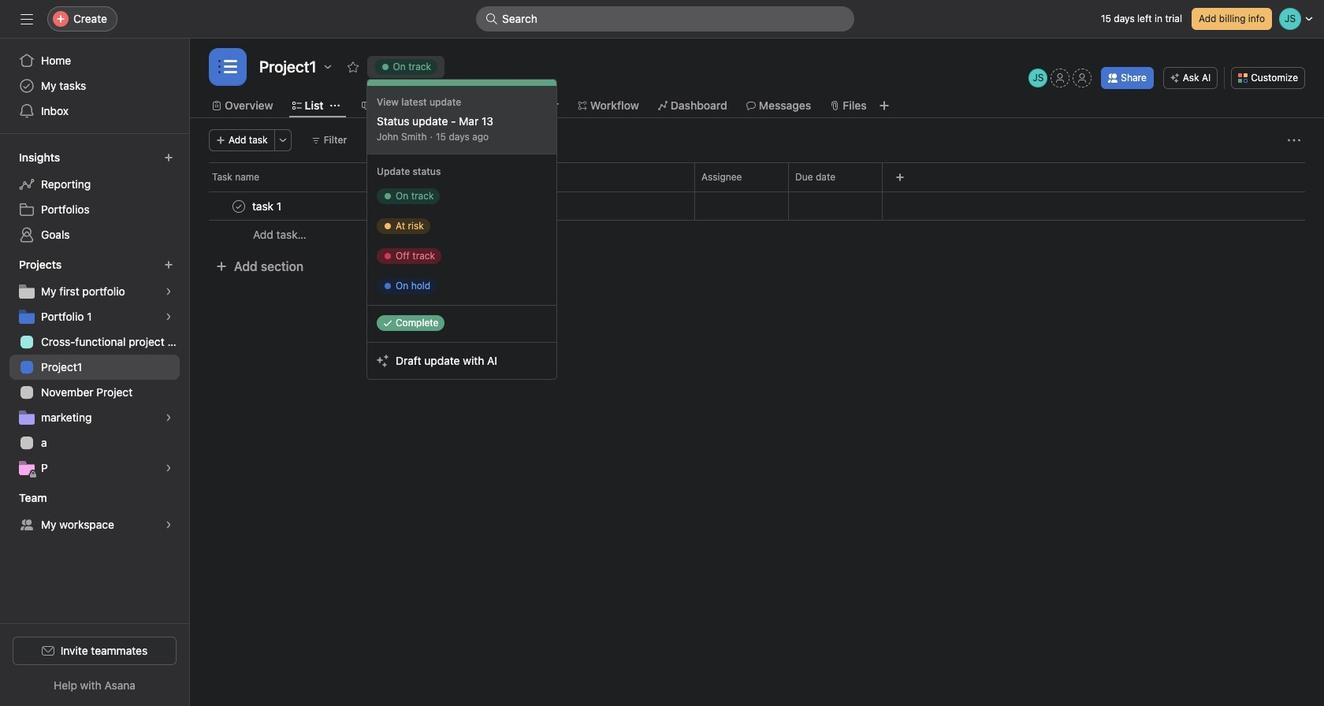 Task type: vqa. For each thing, say whether or not it's contained in the screenshot.
View subgoals icon
no



Task type: describe. For each thing, give the bounding box(es) containing it.
list image
[[218, 58, 237, 76]]

Task name text field
[[249, 198, 286, 214]]

prominent image
[[486, 13, 498, 25]]

see details, p image
[[164, 463, 173, 473]]

mark complete image
[[229, 197, 248, 216]]

global element
[[0, 39, 189, 133]]

add tab image
[[878, 99, 890, 112]]

projects element
[[0, 251, 189, 484]]

Mark complete checkbox
[[229, 197, 248, 216]]

new project or portfolio image
[[164, 260, 173, 270]]

add to starred image
[[346, 61, 359, 73]]

see details, my first portfolio image
[[164, 287, 173, 296]]



Task type: locate. For each thing, give the bounding box(es) containing it.
hide sidebar image
[[20, 13, 33, 25]]

see details, marketing image
[[164, 413, 173, 422]]

manage project members image
[[1029, 69, 1048, 87]]

more actions image
[[1288, 134, 1301, 147]]

header untitled section tree grid
[[190, 192, 1324, 249]]

menu item
[[367, 86, 556, 154]]

task 1 cell
[[190, 192, 694, 221]]

more actions image
[[278, 136, 287, 145]]

see details, portfolio 1 image
[[164, 312, 173, 322]]

menu
[[367, 80, 556, 379]]

insights element
[[0, 143, 189, 251]]

tab actions image
[[330, 101, 339, 110]]

add field image
[[895, 173, 905, 182]]

row
[[190, 162, 1324, 192], [209, 191, 1305, 192], [190, 192, 1324, 221], [190, 220, 1324, 249]]

teams element
[[0, 484, 189, 541]]

list box
[[476, 6, 854, 32]]

new insights image
[[164, 153, 173, 162]]

see details, my workspace image
[[164, 520, 173, 530]]



